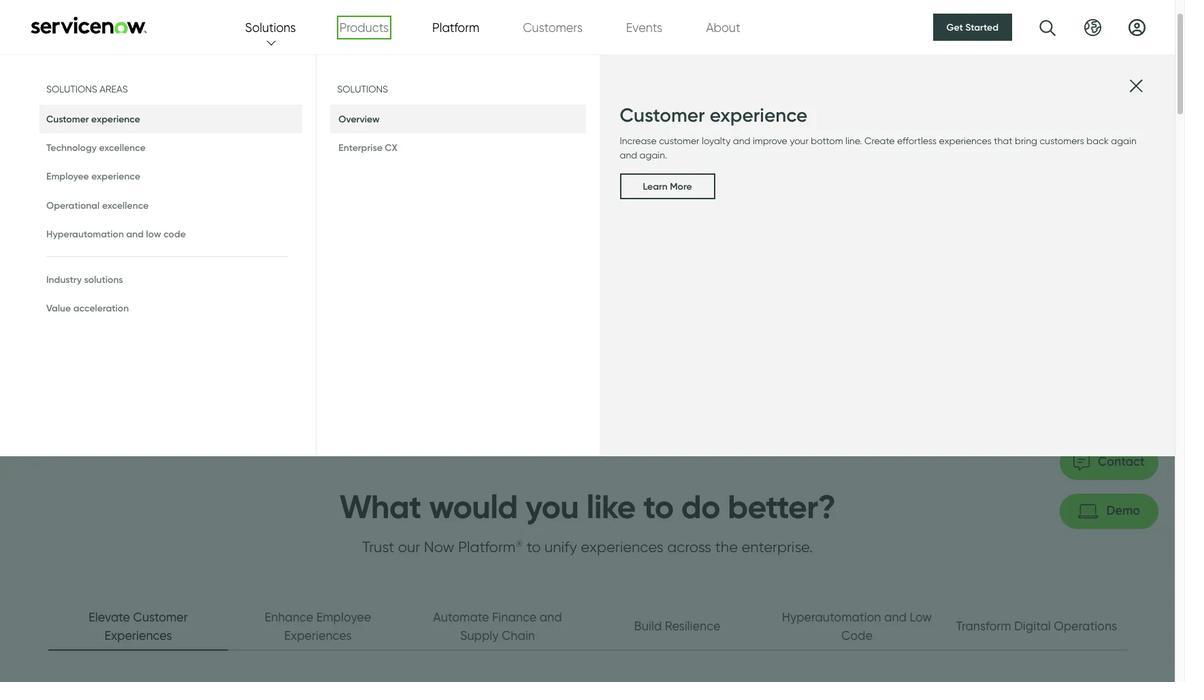 Task type: locate. For each thing, give the bounding box(es) containing it.
and left low
[[126, 228, 144, 240]]

experiences
[[939, 136, 992, 147]]

again
[[1111, 136, 1137, 147]]

1 horizontal spatial solutions
[[245, 20, 296, 34]]

solutions for solutions areas
[[46, 84, 97, 95]]

customer up customer
[[620, 103, 705, 127]]

about button
[[706, 18, 740, 36]]

industry
[[46, 274, 82, 286]]

industry solutions
[[46, 274, 123, 286]]

events button
[[626, 18, 662, 36]]

technology excellence
[[46, 142, 146, 154]]

bottom
[[811, 136, 843, 147]]

customer experience up loyalty
[[620, 103, 808, 127]]

0 horizontal spatial customer experience
[[46, 113, 140, 125]]

experience down areas
[[91, 113, 140, 125]]

customer experience up technology excellence
[[46, 113, 140, 125]]

0 vertical spatial excellence
[[99, 142, 146, 154]]

solutions
[[245, 20, 296, 34], [46, 84, 97, 95], [337, 84, 388, 95]]

about
[[706, 20, 740, 34]]

and right loyalty
[[733, 136, 750, 147]]

loyalty
[[702, 136, 731, 147]]

code
[[163, 228, 186, 240]]

create
[[864, 136, 895, 147]]

0 horizontal spatial customer
[[46, 113, 89, 125]]

low
[[146, 228, 161, 240]]

customer up technology
[[46, 113, 89, 125]]

value acceleration
[[46, 302, 129, 315]]

operational
[[46, 199, 100, 211]]

employee
[[46, 170, 89, 183]]

platform
[[432, 20, 479, 34]]

excellence
[[99, 142, 146, 154], [102, 199, 149, 211]]

your
[[790, 136, 809, 147]]

hyperautomation
[[46, 228, 124, 240]]

technology
[[46, 142, 97, 154]]

and
[[733, 136, 750, 147], [620, 150, 637, 161], [126, 228, 144, 240]]

experience up operational excellence
[[91, 170, 140, 183]]

0 horizontal spatial solutions
[[46, 84, 97, 95]]

1 vertical spatial excellence
[[102, 199, 149, 211]]

customer experience
[[620, 103, 808, 127], [46, 113, 140, 125]]

experience up improve
[[710, 103, 808, 127]]

experience for employee experience link
[[91, 170, 140, 183]]

employee experience
[[46, 170, 140, 183]]

overview link
[[330, 105, 586, 134]]

cx
[[385, 142, 397, 154]]

1 vertical spatial and
[[620, 150, 637, 161]]

get started link
[[933, 14, 1012, 41]]

overview
[[338, 113, 380, 125]]

2 horizontal spatial and
[[733, 136, 750, 147]]

started
[[965, 21, 999, 33]]

enterprise cx link
[[330, 134, 586, 162]]

hyperautomation and low code
[[46, 228, 186, 240]]

customers button
[[523, 18, 583, 36]]

customer
[[620, 103, 705, 127], [46, 113, 89, 125]]

0 horizontal spatial and
[[126, 228, 144, 240]]

2 vertical spatial and
[[126, 228, 144, 240]]

and down the increase
[[620, 150, 637, 161]]

value
[[46, 302, 71, 315]]

get
[[947, 21, 963, 33]]

excellence up employee experience
[[99, 142, 146, 154]]

back
[[1087, 136, 1109, 147]]

areas
[[100, 84, 128, 95]]

1 horizontal spatial customer
[[620, 103, 705, 127]]

customer
[[659, 136, 699, 147]]

excellence up hyperautomation and low code
[[102, 199, 149, 211]]

customer experience link
[[39, 105, 302, 134]]

operational excellence
[[46, 199, 149, 211]]

experience
[[710, 103, 808, 127], [91, 113, 140, 125], [91, 170, 140, 183]]

2 horizontal spatial solutions
[[337, 84, 388, 95]]



Task type: vqa. For each thing, say whether or not it's contained in the screenshot.
middle and
yes



Task type: describe. For each thing, give the bounding box(es) containing it.
solutions
[[84, 274, 123, 286]]

acceleration
[[73, 302, 129, 315]]

again.
[[640, 150, 667, 161]]

excellence for operational excellence
[[102, 199, 149, 211]]

improve
[[753, 136, 787, 147]]

platform button
[[432, 18, 479, 36]]

more
[[670, 181, 692, 193]]

products button
[[340, 18, 389, 36]]

that
[[994, 136, 1013, 147]]

customers
[[523, 20, 583, 34]]

get started
[[947, 21, 999, 33]]

solutions button
[[245, 18, 296, 36]]

products
[[340, 20, 389, 34]]

learn
[[643, 181, 668, 193]]

enterprise
[[338, 142, 382, 154]]

excellence for technology excellence
[[99, 142, 146, 154]]

solutions areas
[[46, 84, 128, 95]]

experience for customer experience link
[[91, 113, 140, 125]]

learn more link
[[620, 174, 715, 200]]

servicenow image
[[29, 16, 148, 34]]

0 vertical spatial and
[[733, 136, 750, 147]]

employee experience link
[[39, 162, 302, 191]]

increase customer loyalty and improve your bottom line. create effortless experiences that bring customers back again and again.
[[620, 136, 1137, 161]]

1 horizontal spatial customer experience
[[620, 103, 808, 127]]

1 horizontal spatial and
[[620, 150, 637, 161]]

operational excellence link
[[39, 191, 302, 220]]

customers
[[1040, 136, 1084, 147]]

learn more
[[643, 181, 692, 193]]

enterprise cx
[[338, 142, 397, 154]]

effortless
[[897, 136, 937, 147]]

value acceleration link
[[39, 294, 302, 323]]

events
[[626, 20, 662, 34]]

line.
[[845, 136, 862, 147]]

industry solutions link
[[39, 265, 302, 294]]

hyperautomation and low code link
[[39, 220, 302, 248]]

technology excellence link
[[39, 134, 302, 162]]

increase
[[620, 136, 657, 147]]

customer experience inside customer experience link
[[46, 113, 140, 125]]

bring
[[1015, 136, 1037, 147]]

solutions for "solutions" popup button
[[245, 20, 296, 34]]



